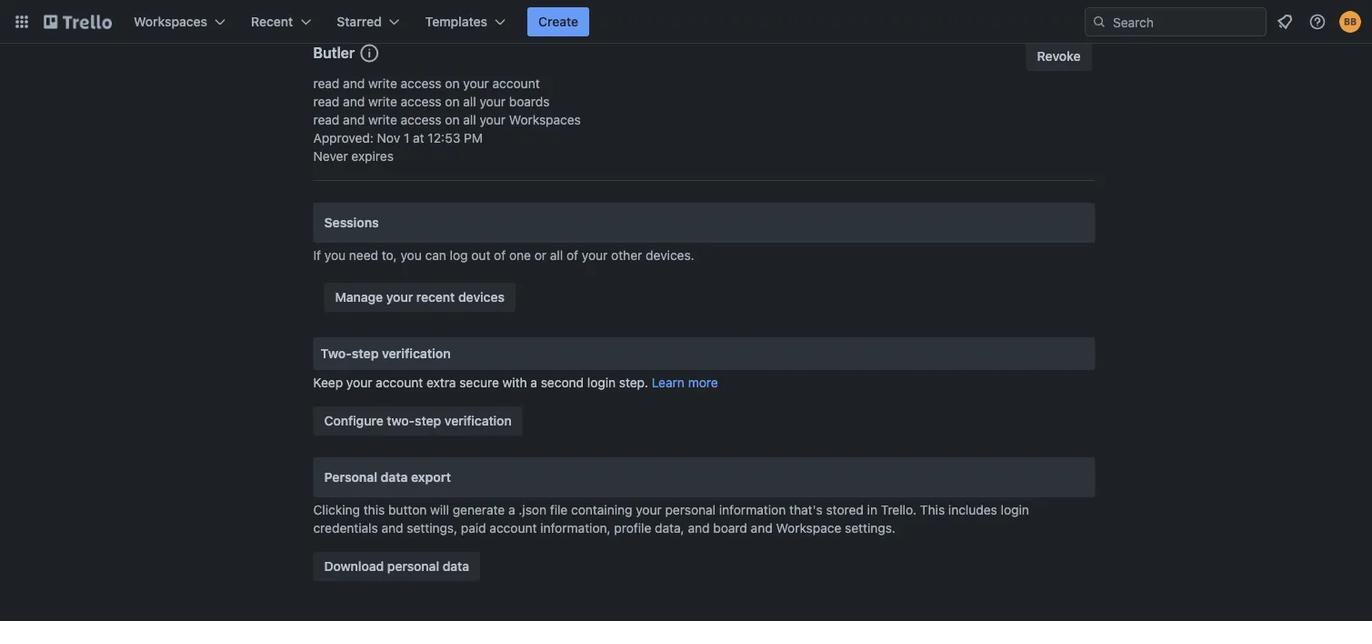 Task type: vqa. For each thing, say whether or not it's contained in the screenshot.
the add ICON on the top of the page
no



Task type: locate. For each thing, give the bounding box(es) containing it.
1 horizontal spatial workspaces
[[509, 112, 581, 127]]

configure two-step verification
[[324, 414, 512, 429]]

settings.
[[845, 521, 896, 536]]

0 vertical spatial on
[[445, 76, 460, 91]]

1 vertical spatial verification
[[445, 414, 512, 429]]

3 access from the top
[[401, 112, 442, 127]]

1 vertical spatial step
[[415, 414, 441, 429]]

1 horizontal spatial of
[[567, 248, 579, 263]]

2 of from the left
[[567, 248, 579, 263]]

recent button
[[240, 7, 322, 36]]

templates button
[[415, 7, 517, 36]]

personal
[[666, 503, 716, 518], [387, 559, 440, 574]]

0 vertical spatial data
[[381, 470, 408, 485]]

data
[[381, 470, 408, 485], [443, 559, 470, 574]]

manage your recent devices link
[[324, 283, 516, 312]]

0 vertical spatial personal
[[666, 503, 716, 518]]

templates
[[426, 14, 488, 29]]

2 vertical spatial on
[[445, 112, 460, 127]]

generate
[[453, 503, 505, 518]]

starred button
[[326, 7, 411, 36]]

open information menu image
[[1309, 13, 1327, 31]]

0 vertical spatial write
[[368, 76, 397, 91]]

2 on from the top
[[445, 94, 460, 109]]

0 horizontal spatial step
[[352, 346, 379, 361]]

of
[[494, 248, 506, 263], [567, 248, 579, 263]]

.json
[[519, 503, 547, 518]]

2 vertical spatial read
[[313, 112, 340, 127]]

2 write from the top
[[368, 94, 397, 109]]

devices
[[459, 290, 505, 305]]

a left .json
[[509, 503, 516, 518]]

clicking this button will generate a .json file containing your personal information that's stored in trello. this includes login credentials and settings, paid account information, profile data, and board and workspace settings.
[[313, 503, 1030, 536]]

you right if
[[325, 248, 346, 263]]

0 horizontal spatial you
[[325, 248, 346, 263]]

of right or
[[567, 248, 579, 263]]

2 vertical spatial write
[[368, 112, 397, 127]]

sessions
[[324, 215, 379, 230]]

1 horizontal spatial data
[[443, 559, 470, 574]]

manage your recent devices
[[335, 290, 505, 305]]

configure two-step verification link
[[313, 407, 523, 436]]

credentials
[[313, 521, 378, 536]]

a right with
[[531, 375, 538, 390]]

keep
[[313, 375, 343, 390]]

1 vertical spatial all
[[463, 112, 476, 127]]

write
[[368, 76, 397, 91], [368, 94, 397, 109], [368, 112, 397, 127]]

0 horizontal spatial data
[[381, 470, 408, 485]]

a
[[531, 375, 538, 390], [509, 503, 516, 518]]

keep your account extra secure with a second login step. learn more
[[313, 375, 719, 390]]

second
[[541, 375, 584, 390]]

2 vertical spatial account
[[490, 521, 537, 536]]

None button
[[1027, 42, 1092, 71]]

read
[[313, 76, 340, 91], [313, 94, 340, 109], [313, 112, 340, 127]]

step down manage
[[352, 346, 379, 361]]

1 horizontal spatial you
[[401, 248, 422, 263]]

workspaces button
[[123, 7, 237, 36]]

0 vertical spatial read
[[313, 76, 340, 91]]

login right includes
[[1001, 503, 1030, 518]]

that's
[[790, 503, 823, 518]]

in
[[868, 503, 878, 518]]

1 of from the left
[[494, 248, 506, 263]]

1 vertical spatial write
[[368, 94, 397, 109]]

0 horizontal spatial of
[[494, 248, 506, 263]]

personal down the settings,
[[387, 559, 440, 574]]

of right out
[[494, 248, 506, 263]]

devices.
[[646, 248, 695, 263]]

0 vertical spatial account
[[493, 76, 540, 91]]

your inside clicking this button will generate a .json file containing your personal information that's stored in trello. this includes login credentials and settings, paid account information, profile data, and board and workspace settings.
[[636, 503, 662, 518]]

your
[[463, 76, 489, 91], [480, 94, 506, 109], [480, 112, 506, 127], [582, 248, 608, 263], [386, 290, 413, 305], [347, 375, 373, 390], [636, 503, 662, 518]]

login left step.
[[588, 375, 616, 390]]

step.
[[619, 375, 649, 390]]

account up boards
[[493, 76, 540, 91]]

0 vertical spatial step
[[352, 346, 379, 361]]

personal up data,
[[666, 503, 716, 518]]

1 horizontal spatial a
[[531, 375, 538, 390]]

1 vertical spatial workspaces
[[509, 112, 581, 127]]

1 vertical spatial login
[[1001, 503, 1030, 518]]

1 vertical spatial access
[[401, 94, 442, 109]]

on
[[445, 76, 460, 91], [445, 94, 460, 109], [445, 112, 460, 127]]

workspaces
[[134, 14, 207, 29], [509, 112, 581, 127]]

board
[[714, 521, 748, 536]]

login
[[588, 375, 616, 390], [1001, 503, 1030, 518]]

verification
[[382, 346, 451, 361], [445, 414, 512, 429]]

bob builder (bobbuilder40) image
[[1340, 11, 1362, 33]]

learn more link
[[652, 375, 719, 390]]

1 vertical spatial on
[[445, 94, 460, 109]]

out
[[472, 248, 491, 263]]

download personal data
[[324, 559, 470, 574]]

account down .json
[[490, 521, 537, 536]]

1 read from the top
[[313, 76, 340, 91]]

account down two-step verification
[[376, 375, 423, 390]]

includes
[[949, 503, 998, 518]]

1 horizontal spatial personal
[[666, 503, 716, 518]]

data up button
[[381, 470, 408, 485]]

at
[[413, 131, 425, 146]]

information
[[720, 503, 786, 518]]

file
[[550, 503, 568, 518]]

step
[[352, 346, 379, 361], [415, 414, 441, 429]]

button
[[389, 503, 427, 518]]

access
[[401, 76, 442, 91], [401, 94, 442, 109], [401, 112, 442, 127]]

account inside read and write access on your account read and write access on all your boards read and write access on all your workspaces approved: nov 1 at 12:53 pm never expires
[[493, 76, 540, 91]]

create
[[539, 14, 579, 29]]

trello.
[[881, 503, 917, 518]]

0 horizontal spatial login
[[588, 375, 616, 390]]

1 vertical spatial a
[[509, 503, 516, 518]]

verification down the secure
[[445, 414, 512, 429]]

1 horizontal spatial step
[[415, 414, 441, 429]]

extra
[[427, 375, 456, 390]]

1 vertical spatial read
[[313, 94, 340, 109]]

data down the paid
[[443, 559, 470, 574]]

2 vertical spatial access
[[401, 112, 442, 127]]

and
[[343, 76, 365, 91], [343, 94, 365, 109], [343, 112, 365, 127], [382, 521, 404, 536], [688, 521, 710, 536], [751, 521, 773, 536]]

verification up extra
[[382, 346, 451, 361]]

0 vertical spatial login
[[588, 375, 616, 390]]

1 vertical spatial data
[[443, 559, 470, 574]]

you right to,
[[401, 248, 422, 263]]

approved:
[[313, 131, 374, 146]]

export
[[411, 470, 451, 485]]

3 write from the top
[[368, 112, 397, 127]]

0 vertical spatial all
[[463, 94, 476, 109]]

pm
[[464, 131, 483, 146]]

butler
[[313, 44, 355, 61]]

1 vertical spatial personal
[[387, 559, 440, 574]]

account
[[493, 76, 540, 91], [376, 375, 423, 390], [490, 521, 537, 536]]

3 on from the top
[[445, 112, 460, 127]]

you
[[325, 248, 346, 263], [401, 248, 422, 263]]

0 vertical spatial workspaces
[[134, 14, 207, 29]]

to,
[[382, 248, 397, 263]]

data inside download personal data link
[[443, 559, 470, 574]]

step down extra
[[415, 414, 441, 429]]

1 horizontal spatial login
[[1001, 503, 1030, 518]]

1 vertical spatial account
[[376, 375, 423, 390]]

0 horizontal spatial a
[[509, 503, 516, 518]]

0 vertical spatial access
[[401, 76, 442, 91]]

configure
[[324, 414, 384, 429]]

0 horizontal spatial workspaces
[[134, 14, 207, 29]]

will
[[431, 503, 449, 518]]



Task type: describe. For each thing, give the bounding box(es) containing it.
recent
[[417, 290, 455, 305]]

1 write from the top
[[368, 76, 397, 91]]

1 access from the top
[[401, 76, 442, 91]]

learn
[[652, 375, 685, 390]]

workspace
[[777, 521, 842, 536]]

with
[[503, 375, 527, 390]]

manage
[[335, 290, 383, 305]]

3 read from the top
[[313, 112, 340, 127]]

secure
[[460, 375, 499, 390]]

read and write access on your account read and write access on all your boards read and write access on all your workspaces approved: nov 1 at 12:53 pm never expires
[[313, 76, 581, 164]]

personal
[[324, 470, 378, 485]]

or
[[535, 248, 547, 263]]

can
[[425, 248, 447, 263]]

2 you from the left
[[401, 248, 422, 263]]

paid
[[461, 521, 486, 536]]

login inside clicking this button will generate a .json file containing your personal information that's stored in trello. this includes login credentials and settings, paid account information, profile data, and board and workspace settings.
[[1001, 503, 1030, 518]]

other
[[612, 248, 643, 263]]

a inside clicking this button will generate a .json file containing your personal information that's stored in trello. this includes login credentials and settings, paid account information, profile data, and board and workspace settings.
[[509, 503, 516, 518]]

2 vertical spatial all
[[550, 248, 563, 263]]

nov
[[377, 131, 401, 146]]

1 on from the top
[[445, 76, 460, 91]]

starred
[[337, 14, 382, 29]]

one
[[510, 248, 531, 263]]

0 notifications image
[[1275, 11, 1297, 33]]

need
[[349, 248, 379, 263]]

12:53
[[428, 131, 461, 146]]

create button
[[528, 7, 590, 36]]

personal data export
[[324, 470, 451, 485]]

clicking
[[313, 503, 360, 518]]

workspaces inside dropdown button
[[134, 14, 207, 29]]

0 vertical spatial verification
[[382, 346, 451, 361]]

two-
[[321, 346, 352, 361]]

settings,
[[407, 521, 458, 536]]

stored
[[827, 503, 864, 518]]

2 read from the top
[[313, 94, 340, 109]]

two-
[[387, 414, 415, 429]]

primary element
[[0, 0, 1373, 44]]

Search field
[[1107, 8, 1267, 35]]

1
[[404, 131, 410, 146]]

back to home image
[[44, 7, 112, 36]]

recent
[[251, 14, 293, 29]]

download personal data link
[[313, 552, 480, 581]]

log
[[450, 248, 468, 263]]

never
[[313, 149, 348, 164]]

account inside clicking this button will generate a .json file containing your personal information that's stored in trello. this includes login credentials and settings, paid account information, profile data, and board and workspace settings.
[[490, 521, 537, 536]]

download
[[324, 559, 384, 574]]

this
[[364, 503, 385, 518]]

containing
[[571, 503, 633, 518]]

personal inside clicking this button will generate a .json file containing your personal information that's stored in trello. this includes login credentials and settings, paid account information, profile data, and board and workspace settings.
[[666, 503, 716, 518]]

more
[[689, 375, 719, 390]]

if you need to, you can log out of one or all of your other devices.
[[313, 248, 695, 263]]

data,
[[655, 521, 685, 536]]

0 vertical spatial a
[[531, 375, 538, 390]]

expires
[[352, 149, 394, 164]]

boards
[[509, 94, 550, 109]]

this
[[921, 503, 945, 518]]

information,
[[541, 521, 611, 536]]

0 horizontal spatial personal
[[387, 559, 440, 574]]

1 you from the left
[[325, 248, 346, 263]]

search image
[[1093, 15, 1107, 29]]

profile
[[615, 521, 652, 536]]

2 access from the top
[[401, 94, 442, 109]]

if
[[313, 248, 321, 263]]

workspaces inside read and write access on your account read and write access on all your boards read and write access on all your workspaces approved: nov 1 at 12:53 pm never expires
[[509, 112, 581, 127]]

two-step verification
[[321, 346, 451, 361]]



